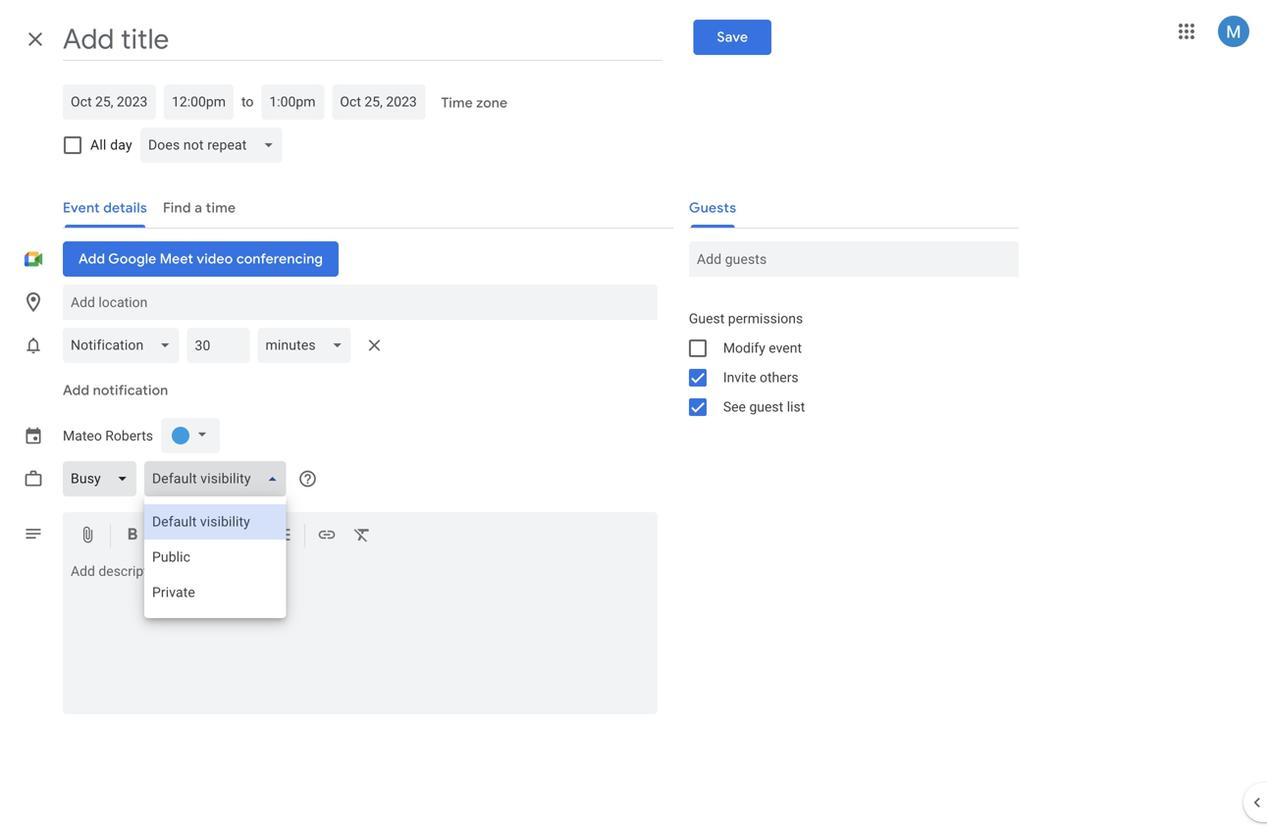 Task type: vqa. For each thing, say whether or not it's contained in the screenshot.
27 element
no



Task type: describe. For each thing, give the bounding box(es) containing it.
End time text field
[[269, 90, 317, 114]]

bold image
[[123, 525, 142, 548]]

italic image
[[158, 525, 178, 548]]

group containing guest permissions
[[673, 304, 1019, 422]]

add notification button
[[55, 367, 176, 414]]

all
[[90, 137, 107, 153]]

Minutes in advance for notification number field
[[195, 328, 242, 363]]

numbered list image
[[238, 525, 257, 548]]

guest permissions
[[689, 311, 803, 327]]

public option
[[144, 540, 286, 575]]

30 minutes before element
[[63, 324, 390, 367]]

guest
[[689, 311, 725, 327]]

to
[[242, 94, 254, 110]]

day
[[110, 137, 132, 153]]

Guests text field
[[697, 242, 1011, 277]]

guest
[[749, 399, 784, 415]]

see guest list
[[723, 399, 805, 415]]

invite others
[[723, 370, 799, 386]]

list
[[787, 399, 805, 415]]

invite
[[723, 370, 756, 386]]

modify event
[[723, 340, 802, 356]]

Description text field
[[63, 564, 658, 711]]

Start date text field
[[71, 90, 148, 114]]

notification
[[93, 382, 168, 400]]

remove formatting image
[[352, 525, 372, 548]]

save
[[717, 28, 748, 46]]



Task type: locate. For each thing, give the bounding box(es) containing it.
Title text field
[[63, 18, 662, 61]]

underline image
[[193, 525, 213, 548]]

all day
[[90, 137, 132, 153]]

see
[[723, 399, 746, 415]]

formatting options toolbar
[[63, 512, 658, 560]]

time
[[441, 94, 473, 112]]

Start time text field
[[172, 90, 226, 114]]

time zone
[[441, 94, 508, 112]]

Location text field
[[71, 285, 650, 320]]

private option
[[144, 575, 286, 611]]

time zone button
[[433, 85, 515, 121]]

modify
[[723, 340, 766, 356]]

save button
[[693, 20, 772, 55]]

mateo
[[63, 428, 102, 444]]

zone
[[476, 94, 508, 112]]

None field
[[140, 128, 290, 163], [63, 328, 187, 363], [258, 328, 359, 363], [63, 461, 144, 497], [144, 461, 294, 497], [140, 128, 290, 163], [63, 328, 187, 363], [258, 328, 359, 363], [63, 461, 144, 497], [144, 461, 294, 497]]

others
[[760, 370, 799, 386]]

insert link image
[[317, 525, 337, 548]]

add notification
[[63, 382, 168, 400]]

bulleted list image
[[273, 525, 293, 548]]

default visibility option
[[144, 505, 286, 540]]

event
[[769, 340, 802, 356]]

add
[[63, 382, 89, 400]]

group
[[673, 304, 1019, 422]]

permissions
[[728, 311, 803, 327]]

visibility list box
[[144, 497, 286, 618]]

mateo roberts
[[63, 428, 153, 444]]

End date text field
[[340, 90, 418, 114]]

roberts
[[105, 428, 153, 444]]



